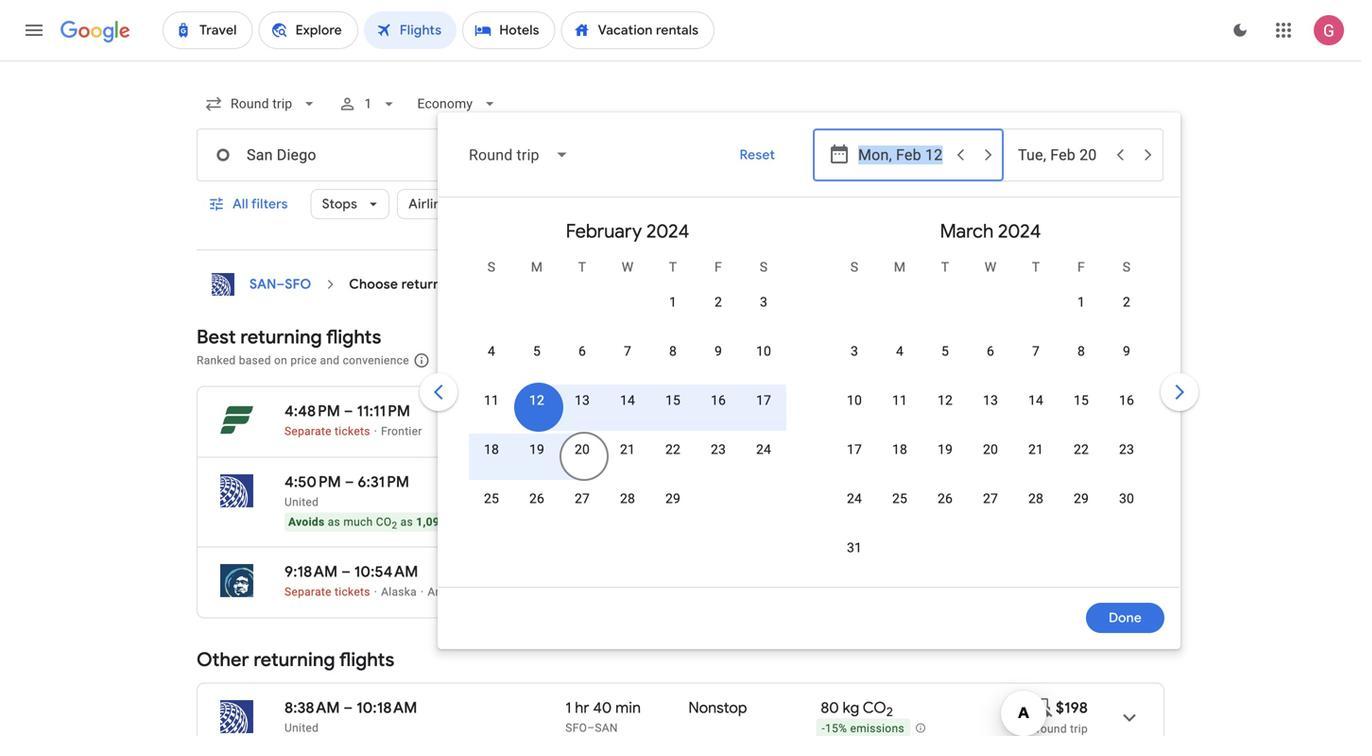 Task type: describe. For each thing, give the bounding box(es) containing it.
nonstop
[[689, 699, 747, 718]]

prices include required taxes + fees for 1 adult. optional charges and bag fees may apply. passenger assistance
[[441, 354, 1035, 367]]

25 button inside february 2024 row group
[[469, 490, 514, 535]]

14 for "wed, feb 14" element
[[620, 393, 635, 408]]

– for 6:31 pm
[[345, 473, 354, 492]]

1 horizontal spatial airlines
[[603, 586, 643, 599]]

nonstop flight. element
[[689, 699, 747, 721]]

done button
[[1087, 596, 1165, 641]]

emissions button
[[749, 189, 854, 219]]

duration
[[1051, 196, 1105, 213]]

1 11 button from the left
[[469, 391, 514, 437]]

leaves san francisco international airport at 4:48 pm on tuesday, february 20 and arrives at san diego international airport - terminal 1 at 11:11 pm on tuesday, february 20. element
[[285, 402, 410, 421]]

17 for sun, mar 17 element on the right bottom of the page
[[847, 442, 862, 458]]

main menu image
[[23, 19, 45, 42]]

fri, mar 15 element
[[1074, 391, 1089, 410]]

8:38 am
[[285, 699, 340, 718]]

wed, mar 13 element
[[983, 391, 999, 410]]

Arrival time: 11:11 PM. text field
[[357, 402, 410, 421]]

times
[[672, 196, 709, 213]]

Departure text field
[[859, 130, 946, 181]]

thu, mar 21 element
[[1029, 441, 1044, 460]]

adult.
[[661, 354, 691, 367]]

2 round from the top
[[1037, 587, 1067, 600]]

15%
[[826, 723, 847, 736]]

80
[[821, 699, 839, 718]]

separate tickets for 9:18 am
[[285, 586, 370, 599]]

thu, feb 8 element
[[669, 342, 677, 361]]

co inside kg co 2
[[867, 402, 891, 421]]

previous image
[[416, 370, 461, 415]]

1 16 button from the left
[[696, 391, 741, 437]]

1 button
[[330, 81, 406, 127]]

22 for fri, mar 22 'element'
[[1074, 442, 1089, 458]]

31 button
[[832, 539, 878, 584]]

price button
[[577, 189, 653, 219]]

2 right fri, mar 1 element
[[1123, 295, 1131, 310]]

+9%
[[821, 586, 843, 599]]

– inside 6 hr 23 min sfo – san
[[587, 425, 595, 438]]

trip for 2nd this price for this flight doesn't include overhead bin access. if you need a carry-on bag, use the bags filter to update prices. icon from the bottom
[[1071, 497, 1088, 510]]

1 inside 1 hr 41 min sfo –
[[566, 473, 572, 492]]

10:18 am
[[357, 699, 417, 718]]

sat, mar 9 element
[[1123, 342, 1131, 361]]

2 - from the top
[[822, 723, 826, 736]]

co inside avoids as much co 2 as 1,096
[[376, 516, 392, 529]]

tue, mar 26 element
[[938, 490, 953, 509]]

mon, feb 12, departure date. element
[[529, 391, 545, 410]]

round for 1st this price for this flight doesn't include overhead bin access. if you need a carry-on bag, use the bags filter to update prices. icon from the bottom
[[1037, 723, 1067, 736]]

kg co -19% emissions
[[822, 473, 905, 510]]

taxes
[[566, 354, 595, 367]]

round for 2nd this price for this flight doesn't include overhead bin access. if you need a carry-on bag, use the bags filter to update prices. icon from the bottom
[[1037, 497, 1067, 510]]

by
[[541, 586, 553, 599]]

tue, mar 12 element
[[938, 391, 953, 410]]

1 23 button from the left
[[696, 441, 741, 486]]

united for 8:38 am
[[285, 722, 319, 735]]

separate for 4:48 pm
[[285, 425, 332, 438]]

sat, feb 17 element
[[756, 391, 772, 410]]

sat, mar 16 element
[[1120, 391, 1135, 410]]

operated by skywest airlines as alaska skywest
[[489, 586, 746, 599]]

2 21 button from the left
[[1014, 441, 1059, 486]]

2 horizontal spatial as
[[646, 586, 659, 599]]

2 26 button from the left
[[923, 490, 968, 535]]

0 horizontal spatial as
[[328, 516, 340, 529]]

sfo for 6:31 pm
[[566, 496, 587, 509]]

– for 11:11 pm
[[344, 402, 353, 421]]

2 16 button from the left
[[1104, 391, 1150, 437]]

fri, mar 22 element
[[1074, 441, 1089, 460]]

2 t from the left
[[669, 260, 677, 275]]

other
[[197, 648, 249, 672]]

tue, feb 20, return date. element
[[575, 441, 590, 460]]

optional
[[694, 354, 739, 367]]

9:18 am
[[285, 563, 338, 582]]

for
[[633, 354, 649, 367]]

airports
[[950, 196, 1000, 213]]

march 2024 row group
[[809, 205, 1173, 584]]

– for 10:54 am
[[341, 563, 351, 582]]

2 inside 1 stop 2 hr 59 min phx
[[689, 425, 695, 438]]

14 for "thu, mar 14" element
[[1029, 393, 1044, 408]]

1 inside march 2024 row group
[[1078, 295, 1086, 310]]

– inside 1 hr 41 min sfo –
[[587, 496, 595, 509]]

ranked based on price and convenience
[[197, 354, 409, 367]]

min for 1 hr 40 min
[[616, 699, 641, 718]]

sat, mar 2 element
[[1123, 293, 1131, 312]]

10 for sun, mar 10 element
[[847, 393, 862, 408]]

1 7 button from the left
[[605, 342, 651, 388]]

25 for 'sun, feb 25' "element"
[[484, 491, 499, 507]]

price
[[588, 196, 621, 213]]

4:50 pm – 6:31 pm united
[[285, 473, 410, 509]]

4:48 pm – 11:11 pm
[[285, 402, 410, 421]]

mon, mar 11 element
[[893, 391, 908, 410]]

times button
[[660, 189, 741, 219]]

1 horizontal spatial as
[[401, 516, 413, 529]]

layover (1 of 1) is a 2 hr 59 min layover at phoenix sky harbor international airport in phoenix. element
[[689, 424, 812, 439]]

tickets for 10:54 am
[[335, 586, 370, 599]]

united for 4:50 pm
[[285, 496, 319, 509]]

2 this price for this flight doesn't include overhead bin access. if you need a carry-on bag, use the bags filter to update prices. image from the top
[[1034, 697, 1056, 719]]

row containing 18
[[469, 432, 787, 486]]

leaves san francisco international airport at 9:18 am on tuesday, february 20 and arrives at san diego international airport - terminal 1 at 10:54 am on tuesday, february 20. element
[[285, 563, 418, 582]]

1 13 button from the left
[[560, 391, 605, 437]]

4 s from the left
[[1123, 260, 1131, 275]]

31
[[847, 540, 862, 556]]

1 22 button from the left
[[651, 441, 696, 486]]

bags
[[507, 196, 537, 213]]

40
[[593, 699, 612, 718]]

- inside kg co -19% emissions
[[822, 497, 826, 510]]

13 for the tue, feb 13 'element'
[[575, 393, 590, 408]]

row containing 25
[[469, 481, 696, 535]]

total duration 1 hr 40 min. element
[[566, 699, 689, 721]]

charges
[[742, 354, 784, 367]]

1 $198 from the top
[[1056, 473, 1088, 492]]

1 18 button from the left
[[469, 441, 514, 486]]

19 for tue, mar 19 element
[[938, 442, 953, 458]]

march
[[940, 219, 994, 243]]

138 US dollars text field
[[1056, 402, 1088, 421]]

sfo for 10:18 am
[[566, 722, 587, 735]]

1 19 button from the left
[[514, 441, 560, 486]]

operated
[[489, 586, 538, 599]]

2 and from the left
[[788, 354, 807, 367]]

frontier
[[381, 425, 422, 438]]

16 for fri, feb 16 "element"
[[711, 393, 726, 408]]

by:
[[1116, 352, 1135, 369]]

leaves san francisco international airport at 8:38 am on tuesday, february 20 and arrives at san diego international airport - terminal 1 at 10:18 am on tuesday, february 20. element
[[285, 699, 417, 718]]

thu, mar 28 element
[[1029, 490, 1044, 509]]

 image left operated
[[482, 586, 485, 599]]

connecting airports
[[873, 196, 1000, 213]]

2 14 button from the left
[[1014, 391, 1059, 437]]

skywest
[[556, 586, 600, 599]]

prices
[[441, 354, 475, 367]]

passenger
[[919, 354, 975, 367]]

2 alaska from the left
[[662, 586, 697, 599]]

 image for 11:11 pm
[[374, 425, 377, 438]]

convenience
[[343, 354, 409, 367]]

kg inside '80 kg co 2'
[[843, 699, 860, 718]]

sat, mar 30 element
[[1120, 490, 1135, 509]]

2 vertical spatial emissions
[[851, 723, 905, 736]]

choose return to san diego
[[349, 276, 525, 293]]

kg for kg co -19% emissions
[[840, 473, 857, 492]]

30
[[1120, 491, 1135, 507]]

min for 1 hr 41 min
[[612, 473, 637, 492]]

Departure time: 4:48 PM. text field
[[285, 402, 340, 421]]

1 29 button from the left
[[651, 490, 696, 535]]

– for 10:18 am
[[344, 699, 353, 718]]

based
[[239, 354, 271, 367]]

2024 for march 2024
[[998, 219, 1042, 243]]

24 for sat, feb 24 element in the right bottom of the page
[[756, 442, 772, 458]]

best returning flights
[[197, 325, 381, 349]]

15 for thu, feb 15 element
[[666, 393, 681, 408]]

include
[[478, 354, 516, 367]]

required
[[519, 354, 563, 367]]

59
[[712, 425, 726, 438]]

1 and from the left
[[320, 354, 340, 367]]

+9% emissions
[[821, 586, 901, 599]]

f for march 2024
[[1078, 260, 1086, 275]]

american
[[428, 586, 478, 599]]

1 28 button from the left
[[605, 490, 651, 535]]

4:48 pm
[[285, 402, 340, 421]]

1 8 button from the left
[[651, 342, 696, 388]]

3 s from the left
[[851, 260, 859, 275]]

february
[[566, 219, 642, 243]]

12 for tue, mar 12 element
[[938, 393, 953, 408]]

apply.
[[884, 354, 916, 367]]

all filters
[[233, 196, 288, 213]]

1 inside february 2024 row group
[[669, 295, 677, 310]]

row containing 3
[[832, 334, 1150, 388]]

5 for tue, mar 5 element
[[942, 344, 949, 359]]

fri, feb 16 element
[[711, 391, 726, 410]]

6 for the tue, feb 6 "element"
[[579, 344, 586, 359]]

co inside kg co -19% emissions
[[860, 473, 884, 492]]

2 11 button from the left
[[878, 391, 923, 437]]

february 2024
[[566, 219, 690, 243]]

leaves san francisco international airport at 4:50 pm on tuesday, february 20 and arrives at san diego international airport - terminal 1 at 6:31 pm on tuesday, february 20. element
[[285, 473, 410, 492]]

1 27 button from the left
[[560, 490, 605, 535]]

1 fees from the left
[[608, 354, 630, 367]]

w for march
[[985, 260, 997, 275]]

fri, mar 29 element
[[1074, 490, 1089, 509]]

passenger assistance button
[[919, 354, 1035, 367]]

fri, feb 9 element
[[715, 342, 722, 361]]

skywest
[[701, 586, 746, 599]]

sort
[[1086, 352, 1112, 369]]

on
[[274, 354, 288, 367]]

co inside '80 kg co 2'
[[863, 699, 887, 718]]

25 button inside march 2024 row group
[[878, 490, 923, 535]]

2 5 button from the left
[[923, 342, 968, 388]]

9 for sat, mar 9 element
[[1123, 344, 1131, 359]]

1,096
[[416, 516, 447, 529]]

to
[[445, 276, 458, 293]]

8 for thu, feb 8 element
[[669, 344, 677, 359]]

diego
[[487, 276, 525, 293]]

1 4 button from the left
[[469, 342, 514, 388]]

2 4 button from the left
[[878, 342, 923, 388]]

– for sfo
[[277, 276, 285, 293]]

thu, mar 14 element
[[1029, 391, 1044, 410]]

assistance
[[978, 354, 1035, 367]]

18 for "mon, mar 18" element
[[893, 442, 908, 458]]

27 for tue, feb 27 element
[[575, 491, 590, 507]]

1 horizontal spatial 10 button
[[832, 391, 878, 437]]

m for march 2024
[[894, 260, 906, 275]]

21 for thu, mar 21 element
[[1029, 442, 1044, 458]]

0 vertical spatial 3 button
[[741, 293, 787, 339]]

1 s from the left
[[488, 260, 496, 275]]

bag fees button
[[810, 354, 856, 367]]

row containing 24
[[832, 481, 1150, 535]]

3 for sat, feb 3 element
[[760, 295, 768, 310]]

tickets for 11:11 pm
[[335, 425, 370, 438]]

1 14 button from the left
[[605, 391, 651, 437]]

san inside the 1 hr 40 min sfo – san
[[595, 722, 618, 735]]

sfo for 11:11 pm
[[566, 425, 587, 438]]

9:18 am – 10:54 am
[[285, 563, 418, 582]]

sort by:
[[1086, 352, 1135, 369]]

30 button
[[1104, 490, 1150, 535]]

mon, mar 18 element
[[893, 441, 908, 460]]

17 for sat, feb 17 element
[[756, 393, 772, 408]]

+9% emissions button
[[815, 563, 916, 603]]

march 2024
[[940, 219, 1042, 243]]

choose
[[349, 276, 398, 293]]

6 inside 6 hr 23 min sfo – san
[[566, 402, 574, 421]]

11 for sun, feb 11 element at the bottom left of page
[[484, 393, 499, 408]]

san
[[461, 276, 484, 293]]

2 29 button from the left
[[1059, 490, 1104, 535]]

24 for sun, mar 24 element
[[847, 491, 862, 507]]

2 s from the left
[[760, 260, 768, 275]]

all
[[233, 196, 248, 213]]

2 round trip from the top
[[1037, 587, 1088, 600]]

12 button inside february 2024 row group
[[514, 391, 560, 437]]

Departure text field
[[859, 130, 946, 181]]

price
[[291, 354, 317, 367]]

much
[[344, 516, 373, 529]]

emissions
[[760, 196, 822, 213]]

reset button
[[717, 132, 798, 178]]

hr for 6 hr 23 min
[[578, 402, 592, 421]]

2 right thu, feb 1 element
[[715, 295, 722, 310]]

11:11 pm
[[357, 402, 410, 421]]

Departure time: 9:18 AM. text field
[[285, 563, 338, 582]]

12 for mon, feb 12, departure date. element
[[529, 393, 545, 408]]

20 for wed, mar 20 element
[[983, 442, 999, 458]]

16 for sat, mar 16 element
[[1120, 393, 1135, 408]]

15 button inside february 2024 row group
[[651, 391, 696, 437]]

2 27 button from the left
[[968, 490, 1014, 535]]

25 for the mon, mar 25 'element'
[[893, 491, 908, 507]]



Task type: locate. For each thing, give the bounding box(es) containing it.
9 inside march 2024 row group
[[1123, 344, 1131, 359]]

bags button
[[496, 189, 570, 219]]

7 for wed, feb 7 element
[[624, 344, 632, 359]]

0 horizontal spatial 9
[[715, 344, 722, 359]]

wed, feb 7 element
[[624, 342, 632, 361]]

25 inside march 2024 row group
[[893, 491, 908, 507]]

None search field
[[197, 81, 1203, 650]]

min inside 6 hr 23 min sfo – san
[[616, 402, 641, 421]]

17
[[756, 393, 772, 408], [847, 442, 862, 458]]

separate tickets down 4:48 pm
[[285, 425, 370, 438]]

11 down include
[[484, 393, 499, 408]]

m down connecting on the top right of the page
[[894, 260, 906, 275]]

Departure time: 4:50 PM. text field
[[285, 473, 341, 492]]

wed, feb 28 element
[[620, 490, 635, 509]]

1 united from the top
[[285, 496, 319, 509]]

flights
[[326, 325, 381, 349], [339, 648, 395, 672]]

1 horizontal spatial 8 button
[[1059, 342, 1104, 388]]

1 horizontal spatial 18
[[893, 442, 908, 458]]

1 16 from the left
[[711, 393, 726, 408]]

none search field containing february 2024
[[197, 81, 1203, 650]]

row containing 4
[[469, 334, 787, 388]]

1 horizontal spatial 7 button
[[1014, 342, 1059, 388]]

sfo right by
[[566, 586, 587, 599]]

swap origin and destination. image
[[486, 144, 509, 166]]

min inside 1 stop 2 hr 59 min phx
[[729, 425, 748, 438]]

ranked
[[197, 354, 236, 367]]

27 button left thu, mar 28 element
[[968, 490, 1014, 535]]

1 horizontal spatial fees
[[833, 354, 856, 367]]

separate down 9:18 am
[[285, 586, 332, 599]]

– up best returning flights
[[277, 276, 285, 293]]

2 25 from the left
[[893, 491, 908, 507]]

15 for fri, mar 15 element at bottom
[[1074, 393, 1089, 408]]

thu, feb 22 element
[[666, 441, 681, 460]]

0 horizontal spatial 13
[[575, 393, 590, 408]]

tickets down the 4:48 pm – 11:11 pm on the left bottom of page
[[335, 425, 370, 438]]

14 inside february 2024 row group
[[620, 393, 635, 408]]

28 for thu, mar 28 element
[[1029, 491, 1044, 507]]

17 button
[[741, 391, 787, 437], [832, 441, 878, 486]]

1 8 from the left
[[669, 344, 677, 359]]

8 inside february 2024 row group
[[669, 344, 677, 359]]

19 inside february 2024 row group
[[529, 442, 545, 458]]

20 inside february 2024 row group
[[575, 442, 590, 458]]

loading results progress bar
[[0, 61, 1362, 64]]

hr for 1 hr 40 min
[[575, 699, 590, 718]]

0 horizontal spatial 28
[[620, 491, 635, 507]]

14 inside march 2024 row group
[[1029, 393, 1044, 408]]

0 horizontal spatial 11 button
[[469, 391, 514, 437]]

19 button up tue, mar 26 element
[[923, 441, 968, 486]]

0 vertical spatial 24 button
[[741, 441, 787, 486]]

0 horizontal spatial 5
[[533, 344, 541, 359]]

16 inside february 2024 row group
[[711, 393, 726, 408]]

198 US dollars text field
[[1056, 699, 1088, 718]]

1 horizontal spatial 3
[[851, 344, 859, 359]]

m for february 2024
[[531, 260, 543, 275]]

19 left "tue, feb 20, return date." element
[[529, 442, 545, 458]]

1 trip from the top
[[1071, 497, 1088, 510]]

11 inside february 2024 row group
[[484, 393, 499, 408]]

fri, feb 23 element
[[711, 441, 726, 460]]

1 26 button from the left
[[514, 490, 560, 535]]

 image down 11:11 pm
[[374, 425, 377, 438]]

f for february 2024
[[715, 260, 722, 275]]

tue, mar 19 element
[[938, 441, 953, 460]]

f inside row group
[[715, 260, 722, 275]]

3 for the sun, mar 3 element
[[851, 344, 859, 359]]

sat, feb 10 element
[[756, 342, 772, 361]]

1 stop flight. element
[[689, 402, 729, 424]]

– inside 4:50 pm – 6:31 pm united
[[345, 473, 354, 492]]

3 t from the left
[[942, 260, 950, 275]]

12 inside march 2024 row group
[[938, 393, 953, 408]]

14 button up wed, feb 21 element
[[605, 391, 651, 437]]

tue, feb 13 element
[[575, 391, 590, 410]]

6 button
[[560, 342, 605, 388], [968, 342, 1014, 388]]

23 inside march 2024 row group
[[1120, 442, 1135, 458]]

1 horizontal spatial 13 button
[[968, 391, 1014, 437]]

2 2024 from the left
[[998, 219, 1042, 243]]

– right by
[[587, 586, 595, 599]]

san right by
[[595, 586, 618, 599]]

8 for fri, mar 8 element
[[1078, 344, 1086, 359]]

19 inside march 2024 row group
[[938, 442, 953, 458]]

14 down for
[[620, 393, 635, 408]]

san up best returning flights
[[250, 276, 277, 293]]

1 21 from the left
[[620, 442, 635, 458]]

1 15 from the left
[[666, 393, 681, 408]]

row containing 11
[[469, 383, 787, 437]]

2 4 from the left
[[896, 344, 904, 359]]

26 inside february 2024 row group
[[529, 491, 545, 507]]

0 horizontal spatial 21
[[620, 442, 635, 458]]

t down march 2024
[[1032, 260, 1040, 275]]

sun, feb 11 element
[[484, 391, 499, 410]]

1 horizontal spatial m
[[894, 260, 906, 275]]

best
[[197, 325, 236, 349]]

0 horizontal spatial 11
[[484, 393, 499, 408]]

0 vertical spatial united
[[285, 496, 319, 509]]

0 horizontal spatial 25 button
[[469, 490, 514, 535]]

25 inside february 2024 row group
[[484, 491, 499, 507]]

mon, feb 5 element
[[533, 342, 541, 361]]

29 for fri, mar 29 element at the right bottom of page
[[1074, 491, 1089, 507]]

14 button up thu, mar 21 element
[[1014, 391, 1059, 437]]

2 15 button from the left
[[1059, 391, 1104, 437]]

1 horizontal spatial 2024
[[998, 219, 1042, 243]]

2 7 button from the left
[[1014, 342, 1059, 388]]

11 button
[[469, 391, 514, 437], [878, 391, 923, 437]]

4 right prices
[[488, 344, 496, 359]]

emissions inside kg co -19% emissions
[[851, 497, 905, 510]]

5 inside march 2024 row group
[[942, 344, 949, 359]]

grid inside search field
[[446, 205, 1173, 599]]

7 button
[[605, 342, 651, 388], [1014, 342, 1059, 388]]

25 left mon, feb 26 'element'
[[484, 491, 499, 507]]

2 6 button from the left
[[968, 342, 1014, 388]]

1 horizontal spatial 15 button
[[1059, 391, 1104, 437]]

1 horizontal spatial 28 button
[[1014, 490, 1059, 535]]

emissions
[[851, 497, 905, 510], [846, 586, 901, 599], [851, 723, 905, 736]]

0 vertical spatial 10
[[756, 344, 772, 359]]

learn more about ranking image
[[413, 352, 430, 369]]

trip
[[1071, 497, 1088, 510], [1071, 587, 1088, 600], [1071, 723, 1088, 736]]

1 11 from the left
[[484, 393, 499, 408]]

26 for mon, feb 26 'element'
[[529, 491, 545, 507]]

0 horizontal spatial 8 button
[[651, 342, 696, 388]]

main content containing best returning flights
[[197, 266, 1165, 737]]

hr inside 1 stop 2 hr 59 min phx
[[698, 425, 709, 438]]

6 hr 23 min sfo – san
[[566, 402, 641, 438]]

m inside february 2024 row group
[[531, 260, 543, 275]]

0 vertical spatial 17
[[756, 393, 772, 408]]

fri, feb 2 element
[[715, 293, 722, 312]]

1 w from the left
[[622, 260, 634, 275]]

18 inside february 2024 row group
[[484, 442, 499, 458]]

tickets
[[335, 425, 370, 438], [335, 586, 370, 599]]

29 button
[[651, 490, 696, 535], [1059, 490, 1104, 535]]

7 inside february 2024 row group
[[624, 344, 632, 359]]

m inside row group
[[894, 260, 906, 275]]

27 left thu, mar 28 element
[[983, 491, 999, 507]]

2 separate tickets from the top
[[285, 586, 370, 599]]

2 down 1 stop flight. element
[[689, 425, 695, 438]]

23 inside february 2024 row group
[[711, 442, 726, 458]]

1 - from the top
[[822, 497, 826, 510]]

separate tickets for 4:48 pm
[[285, 425, 370, 438]]

Departure time: 8:38 AM. text field
[[285, 699, 340, 718]]

w inside march 2024 row group
[[985, 260, 997, 275]]

2 button up sat, mar 9 element
[[1104, 293, 1150, 339]]

sfo – san
[[566, 586, 618, 599]]

1 horizontal spatial 16
[[1120, 393, 1135, 408]]

– down 41
[[587, 496, 595, 509]]

wed, feb 21 element
[[620, 441, 635, 460]]

2 button for march 2024
[[1104, 293, 1150, 339]]

0 horizontal spatial 18 button
[[469, 441, 514, 486]]

8:38 am – 10:18 am united
[[285, 699, 417, 735]]

23 right the tue, feb 13 'element'
[[596, 402, 612, 421]]

1 round trip from the top
[[1037, 497, 1088, 510]]

0 horizontal spatial 17
[[756, 393, 772, 408]]

kg
[[847, 402, 864, 421], [840, 473, 857, 492], [843, 699, 860, 718]]

wed, feb 14 element
[[620, 391, 635, 410]]

emissions down 31 button
[[846, 586, 901, 599]]

24 button down phx in the bottom right of the page
[[741, 441, 787, 486]]

alaska left skywest
[[662, 586, 697, 599]]

tue, feb 27 element
[[575, 490, 590, 509]]

san
[[250, 276, 277, 293], [595, 425, 618, 438], [595, 586, 618, 599], [595, 722, 618, 735]]

2 13 button from the left
[[968, 391, 1014, 437]]

20 left thu, mar 21 element
[[983, 442, 999, 458]]

kg inside kg co 2
[[847, 402, 864, 421]]

Arrival time: 6:31 PM. text field
[[358, 473, 410, 492]]

kg co 2
[[844, 402, 898, 424]]

13 inside february 2024 row group
[[575, 393, 590, 408]]

 image for 10:54 am
[[374, 586, 377, 599]]

21 left fri, mar 22 'element'
[[1029, 442, 1044, 458]]

1 6 button from the left
[[560, 342, 605, 388]]

this price for this flight doesn't include overhead bin access. if you need a carry-on bag, use the bags filter to update prices. image
[[1034, 471, 1056, 493], [1034, 697, 1056, 719]]

5 inside february 2024 row group
[[533, 344, 541, 359]]

and right price
[[320, 354, 340, 367]]

28 inside march 2024 row group
[[1029, 491, 1044, 507]]

connecting airports button
[[862, 189, 1032, 219]]

0 horizontal spatial 21 button
[[605, 441, 651, 486]]

4 for mon, mar 4 element
[[896, 344, 904, 359]]

return text field for departure text field on the right top of page
[[1018, 130, 1105, 181]]

1 inside the 1 hr 40 min sfo – san
[[566, 699, 572, 718]]

phx
[[752, 425, 775, 438]]

0 vertical spatial round trip
[[1037, 497, 1088, 510]]

23
[[596, 402, 612, 421], [711, 442, 726, 458], [1120, 442, 1135, 458]]

2 20 button from the left
[[968, 441, 1014, 486]]

total duration 6 hr 23 min. element
[[566, 402, 689, 424]]

28 right 41
[[620, 491, 635, 507]]

24 button
[[741, 441, 787, 486], [832, 490, 878, 535]]

round trip for 2nd this price for this flight doesn't include overhead bin access. if you need a carry-on bag, use the bags filter to update prices. icon from the bottom
[[1037, 497, 1088, 510]]

20 button inside march 2024 row group
[[968, 441, 1014, 486]]

None text field
[[197, 129, 494, 182]]

1 horizontal spatial 17 button
[[832, 441, 878, 486]]

24 down phx in the bottom right of the page
[[756, 442, 772, 458]]

separate for 9:18 am
[[285, 586, 332, 599]]

alaska down 10:54 am
[[381, 586, 417, 599]]

25 right sun, mar 24 element
[[893, 491, 908, 507]]

airlines right skywest
[[603, 586, 643, 599]]

0 horizontal spatial 24
[[756, 442, 772, 458]]

1
[[364, 96, 372, 112], [669, 295, 677, 310], [1078, 295, 1086, 310], [652, 354, 658, 367], [689, 402, 695, 421], [566, 473, 572, 492], [566, 699, 572, 718]]

wed, mar 20 element
[[983, 441, 999, 460]]

20 down 6 hr 23 min sfo – san
[[575, 442, 590, 458]]

sun, mar 10 element
[[847, 391, 862, 410]]

5 right include
[[533, 344, 541, 359]]

0 horizontal spatial 6
[[566, 402, 574, 421]]

15 inside february 2024 row group
[[666, 393, 681, 408]]

2 25 button from the left
[[878, 490, 923, 535]]

sat, mar 23 element
[[1120, 441, 1135, 460]]

sfo inside 1 hr 41 min sfo –
[[566, 496, 587, 509]]

Return text field
[[1018, 130, 1105, 181], [1018, 130, 1105, 181]]

hr inside the 1 hr 40 min sfo – san
[[575, 699, 590, 718]]

thu, feb 1 element
[[669, 293, 677, 312]]

hr inside 1 hr 41 min sfo –
[[575, 473, 590, 492]]

0 horizontal spatial 22 button
[[651, 441, 696, 486]]

sfo inside 6 hr 23 min sfo – san
[[566, 425, 587, 438]]

0 horizontal spatial 3 button
[[741, 293, 787, 339]]

10 inside february 2024 row group
[[756, 344, 772, 359]]

5 button up tue, mar 12 element
[[923, 342, 968, 388]]

1 separate from the top
[[285, 425, 332, 438]]

23 button
[[696, 441, 741, 486], [1104, 441, 1150, 486]]

as left 1,096 on the left bottom of page
[[401, 516, 413, 529]]

7 left for
[[624, 344, 632, 359]]

1 horizontal spatial 26
[[938, 491, 953, 507]]

1 vertical spatial 17
[[847, 442, 862, 458]]

21 inside february 2024 row group
[[620, 442, 635, 458]]

26 for tue, mar 26 element
[[938, 491, 953, 507]]

stops
[[322, 196, 358, 213]]

10 right fri, feb 9 element
[[756, 344, 772, 359]]

29
[[666, 491, 681, 507], [1074, 491, 1089, 507]]

sun, feb 18 element
[[484, 441, 499, 460]]

10 for sat, feb 10 element
[[756, 344, 772, 359]]

3 round trip from the top
[[1037, 723, 1088, 736]]

1 inside 1 stop 2 hr 59 min phx
[[689, 402, 695, 421]]

2 16 from the left
[[1120, 393, 1135, 408]]

22 inside march 2024 row group
[[1074, 442, 1089, 458]]

1 button for february 2024
[[651, 293, 696, 339]]

41
[[593, 473, 608, 492]]

11
[[484, 393, 499, 408], [893, 393, 908, 408]]

2 separate from the top
[[285, 586, 332, 599]]

0 vertical spatial 10 button
[[741, 342, 787, 388]]

– right 9:18 am
[[341, 563, 351, 582]]

0 horizontal spatial 20
[[575, 442, 590, 458]]

1 this price for this flight doesn't include overhead bin access. if you need a carry-on bag, use the bags filter to update prices. image from the top
[[1034, 471, 1056, 493]]

1 horizontal spatial 13
[[983, 393, 999, 408]]

stops button
[[311, 182, 390, 227]]

2 8 from the left
[[1078, 344, 1086, 359]]

2 w from the left
[[985, 260, 997, 275]]

4 t from the left
[[1032, 260, 1040, 275]]

18 for sun, feb 18 element
[[484, 442, 499, 458]]

flights up leaves san francisco international airport at 8:38 am on tuesday, february 20 and arrives at san diego international airport - terminal 1 at 10:18 am on tuesday, february 20. "element"
[[339, 648, 395, 672]]

8 left sort
[[1078, 344, 1086, 359]]

0 horizontal spatial 15 button
[[651, 391, 696, 437]]

1 18 from the left
[[484, 442, 499, 458]]

0 horizontal spatial 29
[[666, 491, 681, 507]]

2 $198 from the top
[[1056, 699, 1088, 718]]

9 inside february 2024 row group
[[715, 344, 722, 359]]

1 vertical spatial trip
[[1071, 587, 1088, 600]]

16 up 59
[[711, 393, 726, 408]]

2 12 button from the left
[[923, 391, 968, 437]]

main content
[[197, 266, 1165, 737]]

29 inside march 2024 row group
[[1074, 491, 1089, 507]]

0 horizontal spatial and
[[320, 354, 340, 367]]

27 button left wed, feb 28 element
[[560, 490, 605, 535]]

13 inside march 2024 row group
[[983, 393, 999, 408]]

2 up "mon, mar 18" element
[[891, 408, 898, 424]]

0 horizontal spatial 29 button
[[651, 490, 696, 535]]

1 inside popup button
[[364, 96, 372, 112]]

0 vertical spatial kg
[[847, 402, 864, 421]]

1 15 button from the left
[[651, 391, 696, 437]]

round down $198 text field
[[1037, 723, 1067, 736]]

20 button up the wed, mar 27 "element" in the bottom of the page
[[968, 441, 1014, 486]]

16 down by:
[[1120, 393, 1135, 408]]

1 vertical spatial round trip
[[1037, 587, 1088, 600]]

sat, feb 3 element
[[760, 293, 768, 312]]

0 horizontal spatial 23
[[596, 402, 612, 421]]

21 for wed, feb 21 element
[[620, 442, 635, 458]]

0 vertical spatial airlines
[[409, 196, 456, 213]]

1 horizontal spatial 22 button
[[1059, 441, 1104, 486]]

19%
[[826, 497, 847, 510]]

san inside 6 hr 23 min sfo – san
[[595, 425, 618, 438]]

united inside "8:38 am – 10:18 am united"
[[285, 722, 319, 735]]

2 inside kg co 2
[[891, 408, 898, 424]]

3 trip from the top
[[1071, 723, 1088, 736]]

returning for best
[[240, 325, 322, 349]]

2 27 from the left
[[983, 491, 999, 507]]

san – sfo
[[250, 276, 311, 293]]

1 m from the left
[[531, 260, 543, 275]]

1 separate tickets from the top
[[285, 425, 370, 438]]

2 21 from the left
[[1029, 442, 1044, 458]]

2 button for february 2024
[[696, 293, 741, 339]]

1 horizontal spatial 25 button
[[878, 490, 923, 535]]

1 hr 41 min sfo –
[[566, 473, 637, 509]]

tue, mar 5 element
[[942, 342, 949, 361]]

0 horizontal spatial 19 button
[[514, 441, 560, 486]]

separate
[[285, 425, 332, 438], [285, 586, 332, 599]]

0 horizontal spatial 26 button
[[514, 490, 560, 535]]

fri, mar 1 element
[[1078, 293, 1086, 312]]

1 1 button from the left
[[651, 293, 696, 339]]

18
[[484, 442, 499, 458], [893, 442, 908, 458]]

wed, mar 6 element
[[987, 342, 995, 361]]

28 for wed, feb 28 element
[[620, 491, 635, 507]]

2 18 button from the left
[[878, 441, 923, 486]]

done
[[1109, 610, 1142, 627]]

21 inside march 2024 row group
[[1029, 442, 1044, 458]]

0 horizontal spatial 1 button
[[651, 293, 696, 339]]

1 horizontal spatial and
[[788, 354, 807, 367]]

21 button
[[605, 441, 651, 486], [1014, 441, 1059, 486]]

28 button right the wed, mar 27 "element" in the bottom of the page
[[1014, 490, 1059, 535]]

sun, feb 25 element
[[484, 490, 499, 509]]

27 left 41
[[575, 491, 590, 507]]

10 down may on the top of the page
[[847, 393, 862, 408]]

this price for this flight doesn't include overhead bin access. if you need a carry-on bag, use the bags filter to update prices. image down thu, mar 21 element
[[1034, 471, 1056, 493]]

1 vertical spatial 24 button
[[832, 490, 878, 535]]

2 18 from the left
[[893, 442, 908, 458]]

Arrival time: 10:54 AM. text field
[[354, 563, 418, 582]]

8 inside march 2024 row group
[[1078, 344, 1086, 359]]

1 horizontal spatial 12 button
[[923, 391, 968, 437]]

23 for first 23 button
[[711, 442, 726, 458]]

0 horizontal spatial 26
[[529, 491, 545, 507]]

kg up 19%
[[840, 473, 857, 492]]

2 inside avoids as much co 2 as 1,096
[[392, 520, 398, 531]]

0 horizontal spatial f
[[715, 260, 722, 275]]

6 inside march 2024 row group
[[987, 344, 995, 359]]

0 vertical spatial 24
[[756, 442, 772, 458]]

17 inside march 2024 row group
[[847, 442, 862, 458]]

– for san
[[587, 586, 595, 599]]

27 inside february 2024 row group
[[575, 491, 590, 507]]

0 horizontal spatial 12 button
[[514, 391, 560, 437]]

trip right thu, mar 28 element
[[1071, 497, 1088, 510]]

 image
[[374, 425, 377, 438], [374, 586, 377, 599], [482, 586, 485, 599]]

0 vertical spatial this price for this flight doesn't include overhead bin access. if you need a carry-on bag, use the bags filter to update prices. image
[[1034, 471, 1056, 493]]

tickets down 9:18 am – 10:54 am
[[335, 586, 370, 599]]

7 for thu, mar 7 element
[[1033, 344, 1040, 359]]

12 inside february 2024 row group
[[529, 393, 545, 408]]

0 horizontal spatial 27
[[575, 491, 590, 507]]

1 round from the top
[[1037, 497, 1067, 510]]

wed, mar 27 element
[[983, 490, 999, 509]]

27 for the wed, mar 27 "element" in the bottom of the page
[[983, 491, 999, 507]]

2024 down the "times"
[[647, 219, 690, 243]]

emissions inside popup button
[[846, 586, 901, 599]]

21 button up wed, feb 28 element
[[605, 441, 651, 486]]

m down 'bags' popup button
[[531, 260, 543, 275]]

17 button up sat, feb 24 element in the right bottom of the page
[[741, 391, 787, 437]]

3 left may on the top of the page
[[851, 344, 859, 359]]

10 button
[[741, 342, 787, 388], [832, 391, 878, 437]]

san down total duration 6 hr 23 min. "element"
[[595, 425, 618, 438]]

0 horizontal spatial 13 button
[[560, 391, 605, 437]]

1 12 button from the left
[[514, 391, 560, 437]]

sun, feb 4 element
[[488, 342, 496, 361]]

thu, feb 29 element
[[666, 490, 681, 509]]

10 button up sat, feb 17 element
[[741, 342, 787, 388]]

row
[[651, 277, 787, 339], [1059, 277, 1150, 339], [469, 334, 787, 388], [832, 334, 1150, 388], [469, 383, 787, 437], [832, 383, 1150, 437], [469, 432, 787, 486], [832, 432, 1150, 486], [469, 481, 696, 535], [832, 481, 1150, 535]]

3 round from the top
[[1037, 723, 1067, 736]]

2
[[715, 295, 722, 310], [1123, 295, 1131, 310], [891, 408, 898, 424], [689, 425, 695, 438], [392, 520, 398, 531], [887, 705, 893, 721]]

2 button
[[696, 293, 741, 339], [1104, 293, 1150, 339]]

6 button up the "wed, mar 13" element
[[968, 342, 1014, 388]]

f inside march 2024 row group
[[1078, 260, 1086, 275]]

mon, mar 25 element
[[893, 490, 908, 509]]

thu, mar 7 element
[[1033, 342, 1040, 361]]

26 left the wed, mar 27 "element" in the bottom of the page
[[938, 491, 953, 507]]

22 for thu, feb 22 'element'
[[666, 442, 681, 458]]

0 horizontal spatial alaska
[[381, 586, 417, 599]]

- down "80"
[[822, 723, 826, 736]]

10 inside march 2024 row group
[[847, 393, 862, 408]]

mon, feb 26 element
[[529, 490, 545, 509]]

trip down $198 text field
[[1071, 723, 1088, 736]]

2 19 from the left
[[938, 442, 953, 458]]

1 button
[[651, 293, 696, 339], [1059, 293, 1104, 339]]

1 20 from the left
[[575, 442, 590, 458]]

min inside the 1 hr 40 min sfo – san
[[616, 699, 641, 718]]

1 horizontal spatial 25
[[893, 491, 908, 507]]

sfo up best returning flights
[[285, 276, 311, 293]]

7 inside march 2024 row group
[[1033, 344, 1040, 359]]

bag
[[810, 354, 830, 367]]

2 20 from the left
[[983, 442, 999, 458]]

0 horizontal spatial 18
[[484, 442, 499, 458]]

1 vertical spatial round
[[1037, 587, 1067, 600]]

2 m from the left
[[894, 260, 906, 275]]

row containing 10
[[832, 383, 1150, 437]]

min right 40
[[616, 699, 641, 718]]

11 for mon, mar 11 element
[[893, 393, 908, 408]]

min for 6 hr 23 min
[[616, 402, 641, 421]]

sun, mar 17 element
[[847, 441, 862, 460]]

2 23 button from the left
[[1104, 441, 1150, 486]]

united up avoids
[[285, 496, 319, 509]]

– inside "8:38 am – 10:18 am united"
[[344, 699, 353, 718]]

sort by: button
[[1078, 343, 1165, 377]]

0 vertical spatial 17 button
[[741, 391, 787, 437]]

23 button down 59
[[696, 441, 741, 486]]

3
[[760, 295, 768, 310], [851, 344, 859, 359]]

2 united from the top
[[285, 722, 319, 735]]

27 button
[[560, 490, 605, 535], [968, 490, 1014, 535]]

12 button up tue, mar 19 element
[[923, 391, 968, 437]]

3 inside february 2024 row group
[[760, 295, 768, 310]]

w for february
[[622, 260, 634, 275]]

tue, feb 6 element
[[579, 342, 586, 361]]

1 2024 from the left
[[647, 219, 690, 243]]

s up diego at the left top
[[488, 260, 496, 275]]

3 right fri, feb 2 element
[[760, 295, 768, 310]]

5 for mon, feb 5 element
[[533, 344, 541, 359]]

2 5 from the left
[[942, 344, 949, 359]]

20 for "tue, feb 20, return date." element
[[575, 442, 590, 458]]

mon, feb 19 element
[[529, 441, 545, 460]]

round left fri, mar 29 element at the right bottom of page
[[1037, 497, 1067, 510]]

1 horizontal spatial 19 button
[[923, 441, 968, 486]]

next image
[[1157, 370, 1203, 415]]

1 25 from the left
[[484, 491, 499, 507]]

hr left 59
[[698, 425, 709, 438]]

 image
[[421, 586, 424, 599]]

1 horizontal spatial 1 button
[[1059, 293, 1104, 339]]

10 button up sun, mar 17 element on the right bottom of the page
[[832, 391, 878, 437]]

2 19 button from the left
[[923, 441, 968, 486]]

None field
[[197, 87, 327, 121], [410, 87, 507, 121], [454, 132, 585, 178], [197, 87, 327, 121], [410, 87, 507, 121], [454, 132, 585, 178]]

27 inside march 2024 row group
[[983, 491, 999, 507]]

fees right the bag on the top
[[833, 354, 856, 367]]

1 horizontal spatial 11 button
[[878, 391, 923, 437]]

10
[[756, 344, 772, 359], [847, 393, 862, 408]]

1 f from the left
[[715, 260, 722, 275]]

connecting
[[873, 196, 946, 213]]

24
[[756, 442, 772, 458], [847, 491, 862, 507]]

17 button up sun, mar 24 element
[[832, 441, 878, 486]]

29 for thu, feb 29 element
[[666, 491, 681, 507]]

1 vertical spatial united
[[285, 722, 319, 735]]

1 7 from the left
[[624, 344, 632, 359]]

as right sfo – san
[[646, 586, 659, 599]]

6 right the passenger
[[987, 344, 995, 359]]

0 vertical spatial 3
[[760, 295, 768, 310]]

airlines inside airlines popup button
[[409, 196, 456, 213]]

flight details. leaves san francisco international airport at 8:38 am on tuesday, february 20 and arrives at san diego international airport - terminal 1 at 10:18 am on tuesday, february 20. image
[[1107, 695, 1153, 737]]

1 25 button from the left
[[469, 490, 514, 535]]

1 horizontal spatial 21
[[1029, 442, 1044, 458]]

-
[[822, 497, 826, 510], [822, 723, 826, 736]]

18 button
[[469, 441, 514, 486], [878, 441, 923, 486]]

2 9 from the left
[[1123, 344, 1131, 359]]

1 5 button from the left
[[514, 342, 560, 388]]

29 inside february 2024 row group
[[666, 491, 681, 507]]

0 horizontal spatial 2024
[[647, 219, 690, 243]]

round trip
[[1037, 497, 1088, 510], [1037, 587, 1088, 600], [1037, 723, 1088, 736]]

2 fees from the left
[[833, 354, 856, 367]]

f up fri, mar 1 element
[[1078, 260, 1086, 275]]

stop
[[698, 402, 729, 421]]

26 button right 'sun, feb 25' "element"
[[514, 490, 560, 535]]

23 inside 6 hr 23 min sfo – san
[[596, 402, 612, 421]]

15 inside march 2024 row group
[[1074, 393, 1089, 408]]

2 15 from the left
[[1074, 393, 1089, 408]]

- left sun, mar 24 element
[[822, 497, 826, 510]]

1 21 button from the left
[[605, 441, 651, 486]]

1 vertical spatial -
[[822, 723, 826, 736]]

2 22 button from the left
[[1059, 441, 1104, 486]]

1 13 from the left
[[575, 393, 590, 408]]

total duration 1 hr 41 min. element
[[566, 473, 689, 495]]

6 inside february 2024 row group
[[579, 344, 586, 359]]

2 1 button from the left
[[1059, 293, 1104, 339]]

sfo
[[285, 276, 311, 293], [566, 425, 587, 438], [566, 496, 587, 509], [566, 586, 587, 599], [566, 722, 587, 735]]

2 28 button from the left
[[1014, 490, 1059, 535]]

16 inside march 2024 row group
[[1120, 393, 1135, 408]]

return text field for departure text box
[[1018, 130, 1105, 181]]

$138
[[1056, 402, 1088, 421]]

+
[[598, 354, 604, 367]]

2 8 button from the left
[[1059, 342, 1104, 388]]

avoids
[[288, 516, 325, 529]]

– up "tue, feb 20, return date." element
[[587, 425, 595, 438]]

min inside 1 hr 41 min sfo –
[[612, 473, 637, 492]]

0 horizontal spatial 23 button
[[696, 441, 741, 486]]

0 horizontal spatial 10 button
[[741, 342, 787, 388]]

2 button up fri, feb 9 element
[[696, 293, 741, 339]]

1 horizontal spatial 27 button
[[968, 490, 1014, 535]]

sun, mar 31 element
[[847, 539, 862, 558]]

0 horizontal spatial 14
[[620, 393, 635, 408]]

1 horizontal spatial 20 button
[[968, 441, 1014, 486]]

sun, mar 24 element
[[847, 490, 862, 509]]

flights for best returning flights
[[326, 325, 381, 349]]

filters
[[251, 196, 288, 213]]

airlines button
[[397, 182, 488, 227]]

2 up -15% emissions on the bottom of the page
[[887, 705, 893, 721]]

1 stop 2 hr 59 min phx
[[689, 402, 775, 438]]

19 button up mon, feb 26 'element'
[[514, 441, 560, 486]]

fri, mar 8 element
[[1078, 342, 1086, 361]]

23 for 2nd 23 button
[[1120, 442, 1135, 458]]

2 2 button from the left
[[1104, 293, 1150, 339]]

grid containing february 2024
[[446, 205, 1173, 599]]

1 horizontal spatial 6 button
[[968, 342, 1014, 388]]

1 button for march 2024
[[1059, 293, 1104, 339]]

18 inside march 2024 row group
[[893, 442, 908, 458]]

12 button inside march 2024 row group
[[923, 391, 968, 437]]

1 vertical spatial 3 button
[[832, 342, 878, 388]]

reset
[[740, 147, 775, 164]]

2 13 from the left
[[983, 393, 999, 408]]

19 for mon, feb 19 element
[[529, 442, 545, 458]]

0 vertical spatial round
[[1037, 497, 1067, 510]]

Arrival time: 10:18 AM. text field
[[357, 699, 417, 718]]

hr left 41
[[575, 473, 590, 492]]

2024 right march at the right of the page
[[998, 219, 1042, 243]]

16 button
[[696, 391, 741, 437], [1104, 391, 1150, 437]]

8 button right for
[[651, 342, 696, 388]]

change appearance image
[[1218, 8, 1263, 53]]

2 trip from the top
[[1071, 587, 1088, 600]]

0 horizontal spatial 28 button
[[605, 490, 651, 535]]

2 horizontal spatial 23
[[1120, 442, 1135, 458]]

february 2024 row group
[[446, 205, 809, 580]]

26 right 'sun, feb 25' "element"
[[529, 491, 545, 507]]

22 button
[[651, 441, 696, 486], [1059, 441, 1104, 486]]

2 9 button from the left
[[1104, 342, 1150, 388]]

1 horizontal spatial alaska
[[662, 586, 697, 599]]

6
[[579, 344, 586, 359], [987, 344, 995, 359], [566, 402, 574, 421]]

1 horizontal spatial 27
[[983, 491, 999, 507]]

returning for other
[[254, 648, 335, 672]]

17 inside february 2024 row group
[[756, 393, 772, 408]]

2 inside '80 kg co 2'
[[887, 705, 893, 721]]

flights for other returning flights
[[339, 648, 395, 672]]

2 vertical spatial kg
[[843, 699, 860, 718]]

1 alaska from the left
[[381, 586, 417, 599]]

trip for 1st this price for this flight doesn't include overhead bin access. if you need a carry-on bag, use the bags filter to update prices. icon from the bottom
[[1071, 723, 1088, 736]]

3 button
[[741, 293, 787, 339], [832, 342, 878, 388]]

25 button
[[469, 490, 514, 535], [878, 490, 923, 535]]

kg for kg co 2
[[847, 402, 864, 421]]

mon, mar 4 element
[[896, 342, 904, 361]]

24 left the mon, mar 25 'element'
[[847, 491, 862, 507]]

kg inside kg co -19% emissions
[[840, 473, 857, 492]]

1 tickets from the top
[[335, 425, 370, 438]]

6 for wed, mar 6 element
[[987, 344, 995, 359]]

1 t from the left
[[578, 260, 587, 275]]

80 kg co 2
[[821, 699, 893, 721]]

1 27 from the left
[[575, 491, 590, 507]]

sun, mar 3 element
[[851, 342, 859, 361]]

– left 6:31 pm
[[345, 473, 354, 492]]

2 tickets from the top
[[335, 586, 370, 599]]

2024 for february 2024
[[647, 219, 690, 243]]

united inside 4:50 pm – 6:31 pm united
[[285, 496, 319, 509]]

2 14 from the left
[[1029, 393, 1044, 408]]

round trip for 1st this price for this flight doesn't include overhead bin access. if you need a carry-on bag, use the bags filter to update prices. icon from the bottom
[[1037, 723, 1088, 736]]

returning up 8:38 am
[[254, 648, 335, 672]]

1 vertical spatial 17 button
[[832, 441, 878, 486]]

0 horizontal spatial fees
[[608, 354, 630, 367]]

row containing 17
[[832, 432, 1150, 486]]

– inside the 1 hr 40 min sfo – san
[[587, 722, 595, 735]]

9 for fri, feb 9 element
[[715, 344, 722, 359]]

hr for 1 hr 41 min
[[575, 473, 590, 492]]

20 button inside february 2024 row group
[[560, 441, 605, 486]]

26 inside march 2024 row group
[[938, 491, 953, 507]]

23 down 59
[[711, 442, 726, 458]]

12 button
[[514, 391, 560, 437], [923, 391, 968, 437]]

sat, feb 24 element
[[756, 441, 772, 460]]

1 vertical spatial kg
[[840, 473, 857, 492]]

1 horizontal spatial 18 button
[[878, 441, 923, 486]]

w inside february 2024 row group
[[622, 260, 634, 275]]

20
[[575, 442, 590, 458], [983, 442, 999, 458]]

all filters button
[[197, 182, 303, 227]]

4 for the 'sun, feb 4' element
[[488, 344, 496, 359]]

grid
[[446, 205, 1173, 599]]

9 right sort
[[1123, 344, 1131, 359]]

11 inside march 2024 row group
[[893, 393, 908, 408]]

13 for the "wed, mar 13" element
[[983, 393, 999, 408]]

19
[[529, 442, 545, 458], [938, 442, 953, 458]]

thu, feb 15 element
[[666, 391, 681, 410]]

0 vertical spatial separate
[[285, 425, 332, 438]]

1 19 from the left
[[529, 442, 545, 458]]

1 9 button from the left
[[696, 342, 741, 388]]

1 horizontal spatial 21 button
[[1014, 441, 1059, 486]]

0 vertical spatial emissions
[[851, 497, 905, 510]]

20 inside march 2024 row group
[[983, 442, 999, 458]]

may
[[859, 354, 881, 367]]

15 button
[[651, 391, 696, 437], [1059, 391, 1104, 437]]

1 horizontal spatial 2 button
[[1104, 293, 1150, 339]]

28 inside february 2024 row group
[[620, 491, 635, 507]]

– down 40
[[587, 722, 595, 735]]



Task type: vqa. For each thing, say whether or not it's contained in the screenshot.
'N' associated with 1404 N Ben Maddox Way, Visalia, CA 93292
no



